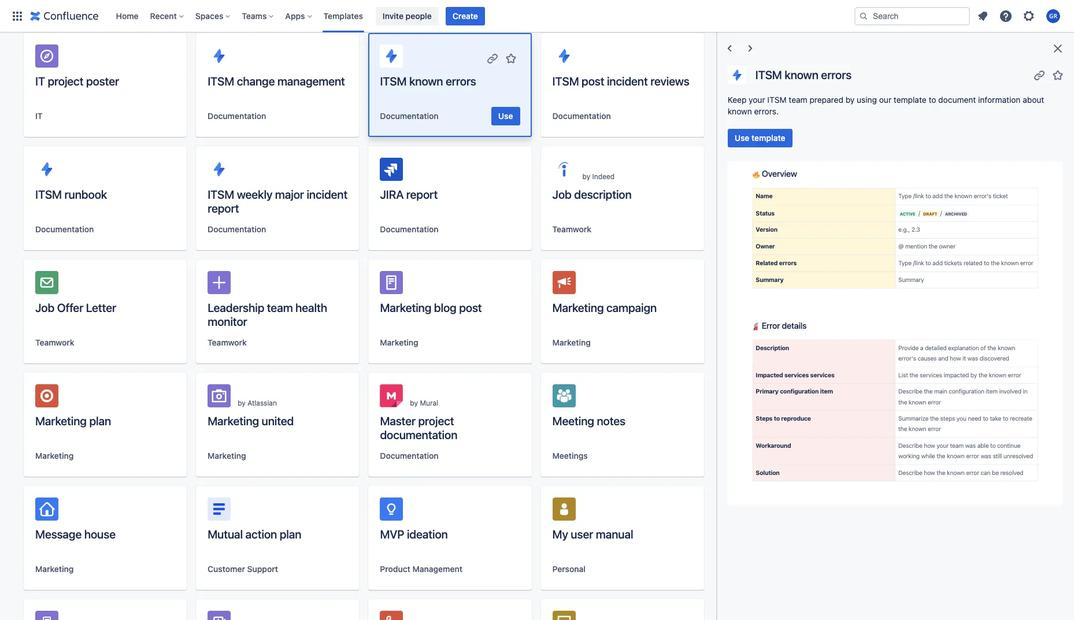 Task type: locate. For each thing, give the bounding box(es) containing it.
0 horizontal spatial template
[[752, 133, 786, 143]]

by
[[846, 95, 855, 105], [583, 172, 591, 181], [238, 399, 246, 408], [410, 399, 418, 408]]

post
[[582, 75, 605, 88], [459, 301, 482, 315]]

1 horizontal spatial project
[[419, 415, 454, 428]]

job left offer
[[35, 301, 54, 315]]

confluence image
[[30, 9, 99, 23], [30, 9, 99, 23]]

description
[[575, 188, 632, 201]]

template inside keep your itsm team prepared by using our template to document information about known errors.
[[894, 95, 927, 105]]

project left poster
[[48, 75, 84, 88]]

star itsm known errors image
[[504, 51, 518, 65], [1052, 68, 1066, 82]]

0 horizontal spatial teamwork button
[[35, 337, 74, 349]]

use button
[[492, 107, 520, 126]]

1 horizontal spatial errors
[[822, 68, 852, 81]]

meeting notes
[[553, 415, 626, 428]]

search image
[[860, 11, 869, 21]]

teamwork button down offer
[[35, 337, 74, 349]]

report down weekly
[[208, 202, 239, 215]]

marketing button down marketing blog post
[[380, 337, 419, 349]]

use inside use template button
[[735, 133, 750, 143]]

documentation button for itsm runbook
[[35, 224, 94, 235]]

job offer letter
[[35, 301, 116, 315]]

marketing button down marketing plan at the bottom
[[35, 451, 74, 462]]

teamwork down offer
[[35, 338, 74, 348]]

using
[[857, 95, 878, 105]]

0 horizontal spatial incident
[[307, 188, 348, 201]]

apps button
[[282, 7, 317, 25]]

1 horizontal spatial use
[[735, 133, 750, 143]]

teamwork button for job description
[[553, 224, 592, 235]]

close image
[[1052, 42, 1066, 56]]

atlassian
[[248, 399, 277, 408]]

project down mural
[[419, 415, 454, 428]]

it down "it project poster"
[[35, 111, 43, 121]]

errors
[[822, 68, 852, 81], [446, 75, 477, 88]]

notification icon image
[[977, 9, 990, 23]]

0 vertical spatial post
[[582, 75, 605, 88]]

teamwork down job description
[[553, 224, 592, 234]]

0 horizontal spatial project
[[48, 75, 84, 88]]

errors.
[[755, 106, 779, 116]]

0 vertical spatial incident
[[607, 75, 648, 88]]

0 horizontal spatial known
[[410, 75, 443, 88]]

master project documentation
[[380, 415, 458, 442]]

1 horizontal spatial report
[[407, 188, 438, 201]]

team left health
[[267, 301, 293, 315]]

0 horizontal spatial team
[[267, 301, 293, 315]]

report right jira
[[407, 188, 438, 201]]

by indeed
[[583, 172, 615, 181]]

teamwork button down job description
[[553, 224, 592, 235]]

0 horizontal spatial plan
[[89, 415, 111, 428]]

marketing button down message
[[35, 564, 74, 576]]

team left prepared
[[789, 95, 808, 105]]

1 vertical spatial report
[[208, 202, 239, 215]]

global element
[[7, 0, 853, 32]]

marketing button
[[380, 337, 419, 349], [553, 337, 591, 349], [35, 451, 74, 462], [208, 451, 246, 462], [35, 564, 74, 576]]

itsm inside keep your itsm team prepared by using our template to document information about known errors.
[[768, 95, 787, 105]]

teamwork down monitor
[[208, 338, 247, 348]]

teams
[[242, 11, 267, 21]]

1 vertical spatial post
[[459, 301, 482, 315]]

1 horizontal spatial template
[[894, 95, 927, 105]]

template
[[894, 95, 927, 105], [752, 133, 786, 143]]

itsm inside the itsm weekly major incident report
[[208, 188, 234, 201]]

banner
[[0, 0, 1075, 32]]

0 vertical spatial use
[[499, 111, 513, 121]]

team
[[789, 95, 808, 105], [267, 301, 293, 315]]

next template image
[[744, 42, 758, 56]]

change
[[237, 75, 275, 88]]

1 horizontal spatial star itsm known errors image
[[1052, 68, 1066, 82]]

0 vertical spatial project
[[48, 75, 84, 88]]

indeed
[[593, 172, 615, 181]]

message
[[35, 528, 82, 542]]

itsm change management
[[208, 75, 345, 88]]

documentation button for itsm change management
[[208, 111, 266, 122]]

1 horizontal spatial plan
[[280, 528, 302, 542]]

management
[[278, 75, 345, 88]]

1 horizontal spatial job
[[553, 188, 572, 201]]

project inside master project documentation
[[419, 415, 454, 428]]

0 horizontal spatial use
[[499, 111, 513, 121]]

by left "indeed"
[[583, 172, 591, 181]]

master
[[380, 415, 416, 428]]

by up marketing united
[[238, 399, 246, 408]]

runbook
[[64, 188, 107, 201]]

2 horizontal spatial teamwork button
[[553, 224, 592, 235]]

1 it from the top
[[35, 75, 45, 88]]

documentation for itsm post incident reviews
[[553, 111, 611, 121]]

teamwork for leadership team health monitor
[[208, 338, 247, 348]]

meetings button
[[553, 451, 588, 462]]

by for marketing united
[[238, 399, 246, 408]]

monitor
[[208, 315, 247, 329]]

2 it from the top
[[35, 111, 43, 121]]

job
[[553, 188, 572, 201], [35, 301, 54, 315]]

1 vertical spatial star itsm known errors image
[[1052, 68, 1066, 82]]

personal
[[553, 565, 586, 574]]

teams button
[[239, 7, 279, 25]]

report
[[407, 188, 438, 201], [208, 202, 239, 215]]

1 horizontal spatial post
[[582, 75, 605, 88]]

0 vertical spatial it
[[35, 75, 45, 88]]

by left using
[[846, 95, 855, 105]]

1 vertical spatial incident
[[307, 188, 348, 201]]

team inside leadership team health monitor
[[267, 301, 293, 315]]

invite people button
[[376, 7, 439, 25]]

it button
[[35, 111, 43, 122]]

help icon image
[[1000, 9, 1014, 23]]

invite
[[383, 11, 404, 21]]

mutual
[[208, 528, 243, 542]]

marketing button down marketing campaign
[[553, 337, 591, 349]]

template inside use template button
[[752, 133, 786, 143]]

mural
[[420, 399, 439, 408]]

1 horizontal spatial teamwork button
[[208, 337, 247, 349]]

1 vertical spatial plan
[[280, 528, 302, 542]]

it project poster
[[35, 75, 119, 88]]

template down errors. at the top right
[[752, 133, 786, 143]]

it for it
[[35, 111, 43, 121]]

0 horizontal spatial teamwork
[[35, 338, 74, 348]]

by for job description
[[583, 172, 591, 181]]

1 horizontal spatial teamwork
[[208, 338, 247, 348]]

banner containing home
[[0, 0, 1075, 32]]

1 vertical spatial template
[[752, 133, 786, 143]]

marketing button down marketing united
[[208, 451, 246, 462]]

incident right 'major'
[[307, 188, 348, 201]]

0 horizontal spatial report
[[208, 202, 239, 215]]

1 vertical spatial project
[[419, 415, 454, 428]]

documentation button
[[208, 111, 266, 122], [380, 111, 439, 122], [553, 111, 611, 122], [35, 224, 94, 235], [208, 224, 266, 235], [380, 224, 439, 235], [380, 451, 439, 462]]

invite people
[[383, 11, 432, 21]]

my
[[553, 528, 569, 542]]

use
[[499, 111, 513, 121], [735, 133, 750, 143]]

notes
[[597, 415, 626, 428]]

incident left reviews
[[607, 75, 648, 88]]

0 vertical spatial share link image
[[486, 51, 500, 65]]

mvp
[[380, 528, 405, 542]]

known
[[785, 68, 819, 81], [410, 75, 443, 88], [728, 106, 753, 116]]

1 vertical spatial use
[[735, 133, 750, 143]]

0 vertical spatial job
[[553, 188, 572, 201]]

project
[[48, 75, 84, 88], [419, 415, 454, 428]]

use template
[[735, 133, 786, 143]]

job left description
[[553, 188, 572, 201]]

share link image
[[486, 51, 500, 65], [1033, 68, 1047, 82]]

it up "it" button
[[35, 75, 45, 88]]

documentation button for jira report
[[380, 224, 439, 235]]

documentation for jira report
[[380, 224, 439, 234]]

use for use template
[[735, 133, 750, 143]]

2 horizontal spatial teamwork
[[553, 224, 592, 234]]

marketing button for marketing blog post
[[380, 337, 419, 349]]

itsm known errors
[[756, 68, 852, 81], [380, 75, 477, 88]]

teamwork button down monitor
[[208, 337, 247, 349]]

0 vertical spatial team
[[789, 95, 808, 105]]

documentation button for master project documentation
[[380, 451, 439, 462]]

Search field
[[855, 7, 971, 25]]

team inside keep your itsm team prepared by using our template to document information about known errors.
[[789, 95, 808, 105]]

marketing campaign
[[553, 301, 657, 315]]

use inside button
[[499, 111, 513, 121]]

it
[[35, 75, 45, 88], [35, 111, 43, 121]]

1 horizontal spatial team
[[789, 95, 808, 105]]

1 vertical spatial it
[[35, 111, 43, 121]]

1 vertical spatial job
[[35, 301, 54, 315]]

recent button
[[147, 7, 189, 25]]

1 vertical spatial team
[[267, 301, 293, 315]]

0 vertical spatial report
[[407, 188, 438, 201]]

by left mural
[[410, 399, 418, 408]]

0 horizontal spatial star itsm known errors image
[[504, 51, 518, 65]]

0 horizontal spatial itsm known errors
[[380, 75, 477, 88]]

0 vertical spatial template
[[894, 95, 927, 105]]

known inside keep your itsm team prepared by using our template to document information about known errors.
[[728, 106, 753, 116]]

1 vertical spatial share link image
[[1033, 68, 1047, 82]]

incident
[[607, 75, 648, 88], [307, 188, 348, 201]]

0 horizontal spatial job
[[35, 301, 54, 315]]

marketing
[[380, 301, 432, 315], [553, 301, 604, 315], [380, 338, 419, 348], [553, 338, 591, 348], [35, 415, 87, 428], [208, 415, 259, 428], [35, 451, 74, 461], [208, 451, 246, 461], [35, 565, 74, 574]]

marketing button for marketing united
[[208, 451, 246, 462]]

0 vertical spatial plan
[[89, 415, 111, 428]]

documentation
[[208, 111, 266, 121], [380, 111, 439, 121], [553, 111, 611, 121], [35, 224, 94, 234], [208, 224, 266, 234], [380, 224, 439, 234], [380, 451, 439, 461]]

template left the "to"
[[894, 95, 927, 105]]

project for master
[[419, 415, 454, 428]]

documentation for master project documentation
[[380, 451, 439, 461]]

1 horizontal spatial known
[[728, 106, 753, 116]]

customer
[[208, 565, 245, 574]]

my user manual
[[553, 528, 634, 542]]



Task type: vqa. For each thing, say whether or not it's contained in the screenshot.


Task type: describe. For each thing, give the bounding box(es) containing it.
2 horizontal spatial known
[[785, 68, 819, 81]]

documentation
[[380, 429, 458, 442]]

reviews
[[651, 75, 690, 88]]

report inside the itsm weekly major incident report
[[208, 202, 239, 215]]

job for job description
[[553, 188, 572, 201]]

itsm post incident reviews
[[553, 75, 690, 88]]

mvp ideation
[[380, 528, 448, 542]]

ideation
[[407, 528, 448, 542]]

action
[[246, 528, 277, 542]]

itsm runbook
[[35, 188, 107, 201]]

settings icon image
[[1023, 9, 1037, 23]]

marketing united
[[208, 415, 294, 428]]

meeting
[[553, 415, 595, 428]]

health
[[296, 301, 327, 315]]

letter
[[86, 301, 116, 315]]

itsm weekly major incident report
[[208, 188, 348, 215]]

your
[[749, 95, 766, 105]]

jira report
[[380, 188, 438, 201]]

1 horizontal spatial itsm known errors
[[756, 68, 852, 81]]

templates link
[[320, 7, 367, 25]]

by atlassian
[[238, 399, 277, 408]]

it for it project poster
[[35, 75, 45, 88]]

support
[[247, 565, 278, 574]]

home
[[116, 11, 139, 21]]

marketing blog post
[[380, 301, 482, 315]]

teamwork button for job offer letter
[[35, 337, 74, 349]]

0 horizontal spatial errors
[[446, 75, 477, 88]]

keep your itsm team prepared by using our template to document information about known errors.
[[728, 95, 1045, 116]]

marketing button for marketing plan
[[35, 451, 74, 462]]

about
[[1024, 95, 1045, 105]]

marketing button for message house
[[35, 564, 74, 576]]

create link
[[446, 7, 485, 25]]

manual
[[596, 528, 634, 542]]

weekly
[[237, 188, 273, 201]]

major
[[275, 188, 304, 201]]

house
[[84, 528, 116, 542]]

recent
[[150, 11, 177, 21]]

appswitcher icon image
[[10, 9, 24, 23]]

product
[[380, 565, 411, 574]]

management
[[413, 565, 463, 574]]

teamwork for job description
[[553, 224, 592, 234]]

product management
[[380, 565, 463, 574]]

templates
[[324, 11, 363, 21]]

1 horizontal spatial incident
[[607, 75, 648, 88]]

teamwork for job offer letter
[[35, 338, 74, 348]]

user
[[571, 528, 594, 542]]

our
[[880, 95, 892, 105]]

leadership
[[208, 301, 265, 315]]

your profile and preferences image
[[1047, 9, 1061, 23]]

information
[[979, 95, 1021, 105]]

personal button
[[553, 564, 586, 576]]

marketing plan
[[35, 415, 111, 428]]

project for it
[[48, 75, 84, 88]]

previous template image
[[723, 42, 737, 56]]

customer support
[[208, 565, 278, 574]]

by mural
[[410, 399, 439, 408]]

meetings
[[553, 451, 588, 461]]

prepared
[[810, 95, 844, 105]]

incident inside the itsm weekly major incident report
[[307, 188, 348, 201]]

jira
[[380, 188, 404, 201]]

united
[[262, 415, 294, 428]]

campaign
[[607, 301, 657, 315]]

home link
[[113, 7, 142, 25]]

to
[[929, 95, 937, 105]]

create
[[453, 11, 478, 21]]

use for use
[[499, 111, 513, 121]]

blog
[[434, 301, 457, 315]]

keep
[[728, 95, 747, 105]]

teamwork button for leadership team health monitor
[[208, 337, 247, 349]]

marketing button for marketing campaign
[[553, 337, 591, 349]]

documentation button for itsm weekly major incident report
[[208, 224, 266, 235]]

mutual action plan
[[208, 528, 302, 542]]

offer
[[57, 301, 83, 315]]

leadership team health monitor
[[208, 301, 327, 329]]

poster
[[86, 75, 119, 88]]

apps
[[285, 11, 305, 21]]

documentation button for itsm post incident reviews
[[553, 111, 611, 122]]

0 horizontal spatial post
[[459, 301, 482, 315]]

spaces button
[[192, 7, 235, 25]]

product management button
[[380, 564, 463, 576]]

documentation for itsm weekly major incident report
[[208, 224, 266, 234]]

job description
[[553, 188, 632, 201]]

by for master project documentation
[[410, 399, 418, 408]]

spaces
[[195, 11, 224, 21]]

0 horizontal spatial share link image
[[486, 51, 500, 65]]

1 horizontal spatial share link image
[[1033, 68, 1047, 82]]

document
[[939, 95, 977, 105]]

people
[[406, 11, 432, 21]]

documentation for itsm change management
[[208, 111, 266, 121]]

documentation for itsm runbook
[[35, 224, 94, 234]]

0 vertical spatial star itsm known errors image
[[504, 51, 518, 65]]

job for job offer letter
[[35, 301, 54, 315]]

by inside keep your itsm team prepared by using our template to document information about known errors.
[[846, 95, 855, 105]]

message house
[[35, 528, 116, 542]]

use template button
[[728, 129, 793, 148]]

customer support button
[[208, 564, 278, 576]]



